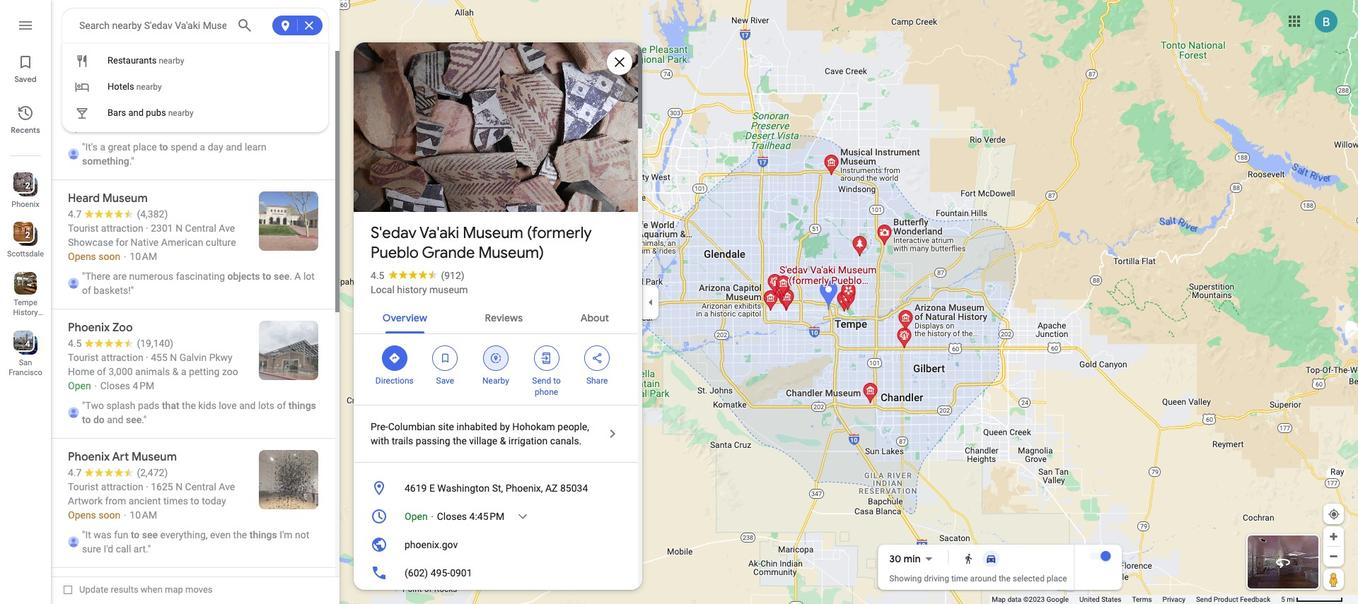 Task type: describe. For each thing, give the bounding box(es) containing it.
nearby for hotels
[[136, 82, 162, 92]]

selected
[[1013, 574, 1045, 584]]

google maps element
[[0, 0, 1358, 605]]

google account: brad klo  
(klobrad84@gmail.com) image
[[1315, 10, 1338, 32]]

s'edav va'aki museum (formerly pueblo grande museum) main content
[[345, 42, 647, 605]]

e
[[429, 483, 435, 494]]

united states button
[[1080, 596, 1122, 605]]

0 vertical spatial va'aki
[[175, 20, 200, 31]]

send for send to phone
[[532, 376, 551, 386]]

4.5
[[371, 270, 384, 282]]

information for s'edav va'aki museum (formerly pueblo grande museum) region
[[354, 475, 638, 605]]

list containing saved
[[0, 0, 51, 605]]

Update results when map moves checkbox
[[64, 582, 213, 599]]

united
[[1080, 596, 1100, 604]]

4.5 stars image
[[384, 270, 441, 279]]

inhabited
[[457, 422, 497, 433]]

museum)
[[479, 243, 544, 263]]

map data ©2023 google
[[992, 596, 1069, 604]]

send product feedback button
[[1196, 596, 1271, 605]]

privacy button
[[1163, 596, 1186, 605]]

washington
[[437, 483, 490, 494]]

trails
[[392, 436, 413, 447]]

none search field inside 'google maps' element
[[62, 8, 328, 132]]

footer inside 'google maps' element
[[992, 596, 1281, 605]]

 cell
[[62, 78, 319, 96]]

©2023
[[1023, 596, 1045, 604]]

az
[[545, 483, 558, 494]]

tempe history museum
[[10, 299, 41, 328]]

30 min button
[[889, 551, 938, 568]]

showing
[[889, 574, 922, 584]]

2 places element for scottsdale
[[15, 229, 30, 242]]

hours image
[[371, 509, 388, 526]]


[[540, 351, 553, 366]]


[[591, 351, 604, 366]]

phoenix
[[12, 200, 39, 209]]

bars and pubs nearby
[[108, 108, 194, 118]]

show your location image
[[1328, 509, 1341, 521]]

driving
[[924, 574, 949, 584]]

send for send product feedback
[[1196, 596, 1212, 604]]

st,
[[492, 483, 503, 494]]

send product feedback
[[1196, 596, 1271, 604]]

2 places element for phoenix
[[15, 180, 30, 192]]

walking image
[[963, 554, 975, 565]]

85034
[[560, 483, 588, 494]]

3,227 photos
[[390, 183, 455, 196]]

saved button
[[0, 48, 51, 88]]

directions
[[376, 376, 414, 386]]

(602)
[[405, 568, 428, 579]]

nearby for search
[[112, 20, 142, 31]]

privacy
[[1163, 596, 1186, 604]]

3,227 photos button
[[364, 177, 461, 202]]

tab list inside s'edav va'aki museum (formerly pueblo grande museum) main content
[[354, 300, 638, 334]]

with
[[371, 436, 389, 447]]

and
[[128, 108, 144, 118]]

recents
[[11, 125, 40, 135]]

about button
[[569, 300, 620, 334]]


[[490, 351, 502, 366]]

1 horizontal spatial museum
[[203, 20, 241, 31]]

history
[[397, 284, 427, 296]]

museum
[[429, 284, 468, 296]]

4:45 pm
[[469, 511, 505, 523]]

⋅
[[430, 511, 435, 523]]

2 for phoenix
[[25, 181, 30, 191]]

tempe history museum button
[[0, 267, 51, 328]]

show open hours for the week image
[[517, 511, 529, 524]]

moves
[[185, 585, 213, 596]]

local
[[371, 284, 395, 296]]

terms button
[[1132, 596, 1152, 605]]

hotels nearby
[[108, 81, 162, 92]]

scottsdale
[[7, 250, 44, 259]]

mi
[[1287, 596, 1295, 604]]

street view image
[[1275, 555, 1292, 572]]

495-
[[431, 568, 450, 579]]

(formerly…
[[244, 20, 290, 31]]

village
[[469, 436, 497, 447]]

hohokam
[[512, 422, 555, 433]]

save
[[436, 376, 454, 386]]


[[75, 78, 89, 96]]

passing
[[416, 436, 450, 447]]

pre-columbian site inhabited by hohokam people, with trails passing the village & irrigation canals. button
[[354, 406, 638, 463]]

30 min
[[889, 553, 921, 566]]

4619 e washington st, phoenix, az 85034
[[405, 483, 588, 494]]

reviews button
[[474, 300, 534, 334]]

around
[[970, 574, 997, 584]]

share
[[586, 376, 608, 386]]

va'aki inside s'edav va'aki museum (formerly pueblo grande museum)
[[419, 224, 459, 243]]


[[75, 52, 89, 70]]

feedback
[[1240, 596, 1271, 604]]

search nearby s'edav va'aki museum (formerly… field containing search nearby s'edav va'aki museum (formerly…
[[62, 8, 328, 42]]

zoom in image
[[1329, 532, 1339, 543]]

phone
[[535, 388, 558, 398]]

actions for s'edav va'aki museum (formerly pueblo grande museum) region
[[354, 335, 638, 405]]

(912)
[[441, 270, 465, 282]]



Task type: locate. For each thing, give the bounding box(es) containing it.
s'edav inside field
[[144, 20, 172, 31]]

tempe
[[14, 299, 37, 308]]

1 horizontal spatial send
[[1196, 596, 1212, 604]]

phoenix.gov
[[405, 540, 458, 551]]

2 for scottsdale
[[25, 231, 30, 241]]

by
[[500, 422, 510, 433]]

none radio inside 'google maps' element
[[958, 551, 980, 568]]

map
[[992, 596, 1006, 604]]

map
[[165, 585, 183, 596]]

nearby inside the bars and pubs nearby
[[168, 108, 194, 118]]

0 vertical spatial s'edav
[[144, 20, 172, 31]]

results for things to do feed
[[51, 51, 340, 605]]

showing driving time around the selected place
[[889, 574, 1067, 584]]

states
[[1102, 596, 1122, 604]]

2 vertical spatial museum
[[10, 318, 41, 328]]

Search nearby S'edav Va'aki Museum (formerly… field
[[62, 8, 328, 42], [79, 16, 226, 33]]

send
[[532, 376, 551, 386], [1196, 596, 1212, 604]]


[[439, 351, 452, 366]]

museum inside button
[[10, 318, 41, 328]]

when
[[141, 585, 163, 596]]

about
[[581, 312, 609, 325]]

time
[[951, 574, 968, 584]]

0901
[[450, 568, 472, 579]]

museum for tempe history museum
[[10, 318, 41, 328]]

1 vertical spatial 2
[[25, 231, 30, 241]]

footer containing map data ©2023 google
[[992, 596, 1281, 605]]

2 places element up phoenix
[[15, 180, 30, 192]]

4 places element
[[15, 338, 30, 351]]

1 horizontal spatial the
[[999, 574, 1011, 584]]

1 2 places element from the top
[[15, 180, 30, 192]]

s'edav down 3,227
[[371, 224, 416, 243]]

turn off travel time tool image
[[1101, 552, 1111, 562]]

the inside pre-columbian site inhabited by hohokam people, with trails passing the village & irrigation canals.
[[453, 436, 467, 447]]

san francisco
[[9, 359, 42, 378]]

1 horizontal spatial va'aki
[[419, 224, 459, 243]]

terms
[[1132, 596, 1152, 604]]

suggestions grid
[[62, 42, 328, 132]]

search
[[79, 20, 110, 31]]

 cell
[[62, 104, 319, 122]]

collapse side panel image
[[643, 295, 659, 310]]

0 vertical spatial museum
[[203, 20, 241, 31]]

0 vertical spatial 2 places element
[[15, 180, 30, 192]]

s'edav va'aki museum (formerly pueblo grande museum)
[[371, 224, 592, 263]]

0 vertical spatial the
[[453, 436, 467, 447]]

nearby for restaurants
[[159, 56, 184, 66]]

va'aki down photos
[[419, 224, 459, 243]]

4619
[[405, 483, 427, 494]]

nearby up  cell
[[159, 56, 184, 66]]

 cell
[[62, 52, 319, 70]]

recents button
[[0, 99, 51, 139]]

tab list containing overview
[[354, 300, 638, 334]]

1 horizontal spatial s'edav
[[371, 224, 416, 243]]

show street view coverage image
[[1324, 569, 1344, 591]]


[[388, 351, 401, 366]]

4619 e washington st, phoenix, az 85034 button
[[354, 475, 638, 503]]

local history museum button
[[371, 283, 468, 297]]

hotels
[[108, 81, 134, 92]]

(formerly
[[527, 224, 592, 243]]

nearby right pubs on the top left of the page
[[168, 108, 194, 118]]

Turn off travel time tool checkbox
[[1090, 552, 1111, 562]]

canals.
[[550, 436, 582, 447]]

list
[[0, 0, 51, 605]]

2 places element
[[15, 180, 30, 192], [15, 229, 30, 242]]

search nearby s'edav va'aki museum (formerly… field up  cell
[[62, 8, 328, 42]]

the
[[453, 436, 467, 447], [999, 574, 1011, 584]]

footer
[[992, 596, 1281, 605]]

to
[[553, 376, 561, 386]]

san
[[19, 359, 32, 368]]

zoom out image
[[1329, 552, 1339, 562]]

local history museum
[[371, 284, 468, 296]]

google
[[1047, 596, 1069, 604]]

none radio inside 'google maps' element
[[980, 551, 1003, 568]]

photos
[[420, 183, 455, 196]]

museum left (formerly…
[[203, 20, 241, 31]]

pubs
[[146, 108, 166, 118]]

overview
[[383, 312, 427, 325]]

open ⋅ closes 4:45 pm
[[405, 511, 505, 523]]

send inside send to phone
[[532, 376, 551, 386]]

history
[[13, 308, 38, 318]]

1 vertical spatial send
[[1196, 596, 1212, 604]]

museum inside s'edav va'aki museum (formerly pueblo grande museum)
[[463, 224, 523, 243]]

2 2 places element from the top
[[15, 229, 30, 242]]

results
[[111, 585, 138, 596]]

1 vertical spatial va'aki
[[419, 224, 459, 243]]

museum for s'edav va'aki museum (formerly pueblo grande museum)
[[463, 224, 523, 243]]

None radio
[[958, 551, 980, 568]]

2 2 from the top
[[25, 231, 30, 241]]

2 up scottsdale
[[25, 231, 30, 241]]

send up phone
[[532, 376, 551, 386]]

museum down history
[[10, 318, 41, 328]]

restaurants nearby
[[108, 55, 184, 66]]

1 vertical spatial the
[[999, 574, 1011, 584]]

site
[[438, 422, 454, 433]]

update
[[79, 585, 108, 596]]

data
[[1008, 596, 1022, 604]]

0 horizontal spatial the
[[453, 436, 467, 447]]

1 vertical spatial museum
[[463, 224, 523, 243]]

united states
[[1080, 596, 1122, 604]]

nearby inside restaurants nearby
[[159, 56, 184, 66]]

grande
[[422, 243, 475, 263]]


[[75, 104, 89, 122]]

0 horizontal spatial museum
[[10, 318, 41, 328]]

update results when map moves
[[79, 585, 213, 596]]

pueblo
[[371, 243, 419, 263]]

0 horizontal spatial va'aki
[[175, 20, 200, 31]]

s'edav up restaurants nearby
[[144, 20, 172, 31]]

s'edav inside s'edav va'aki museum (formerly pueblo grande museum)
[[371, 224, 416, 243]]

2 horizontal spatial museum
[[463, 224, 523, 243]]

2 up phoenix
[[25, 181, 30, 191]]

irrigation
[[509, 436, 548, 447]]

0 horizontal spatial s'edav
[[144, 20, 172, 31]]

reviews
[[485, 312, 523, 325]]

the right around
[[999, 574, 1011, 584]]

4
[[25, 340, 30, 349]]

pre-columbian site inhabited by hohokam people, with trails passing the village & irrigation canals.
[[371, 422, 589, 447]]

0 vertical spatial send
[[532, 376, 551, 386]]

people,
[[558, 422, 589, 433]]

None radio
[[980, 551, 1003, 568]]

5 mi
[[1281, 596, 1295, 604]]

min
[[904, 553, 921, 566]]

0 horizontal spatial send
[[532, 376, 551, 386]]

nearby inside hotels nearby
[[136, 82, 162, 92]]

1 vertical spatial s'edav
[[371, 224, 416, 243]]

2 places element up scottsdale
[[15, 229, 30, 242]]

1 2 from the top
[[25, 181, 30, 191]]

bars
[[108, 108, 126, 118]]

30
[[889, 553, 901, 566]]

restaurants
[[108, 55, 157, 66]]

2
[[25, 181, 30, 191], [25, 231, 30, 241]]

driving image
[[986, 554, 997, 565]]

phoenix.gov link
[[354, 531, 638, 560]]

museum up (912) in the top of the page
[[463, 224, 523, 243]]

5
[[1281, 596, 1285, 604]]

nearby
[[483, 376, 509, 386]]

va'aki up  cell
[[175, 20, 200, 31]]

overview button
[[371, 300, 439, 334]]

(602) 495-0901
[[405, 568, 472, 579]]

search nearby s'edav va'aki museum (formerly… field up restaurants nearby
[[79, 16, 226, 33]]

0 vertical spatial 2
[[25, 181, 30, 191]]

912 reviews element
[[441, 270, 465, 282]]

tab list
[[354, 300, 638, 334]]

nearby up the bars and pubs nearby
[[136, 82, 162, 92]]

search nearby s'edav va'aki museum (formerly…
[[79, 20, 290, 31]]

1 vertical spatial 2 places element
[[15, 229, 30, 242]]

menu image
[[17, 17, 34, 34]]

none search field containing 
[[62, 8, 328, 132]]

saved
[[14, 74, 37, 84]]

&
[[500, 436, 506, 447]]

francisco
[[9, 369, 42, 378]]

send left product
[[1196, 596, 1212, 604]]

5 mi button
[[1281, 596, 1343, 604]]

send inside button
[[1196, 596, 1212, 604]]

nearby right search
[[112, 20, 142, 31]]

open
[[405, 511, 428, 523]]

s'edav
[[144, 20, 172, 31], [371, 224, 416, 243]]

the down site
[[453, 436, 467, 447]]

None search field
[[62, 8, 328, 132]]

photo of s'edav va'aki museum (formerly pueblo grande museum) image
[[345, 42, 647, 212]]



Task type: vqa. For each thing, say whether or not it's contained in the screenshot.
1st '2 Places' element from the bottom
yes



